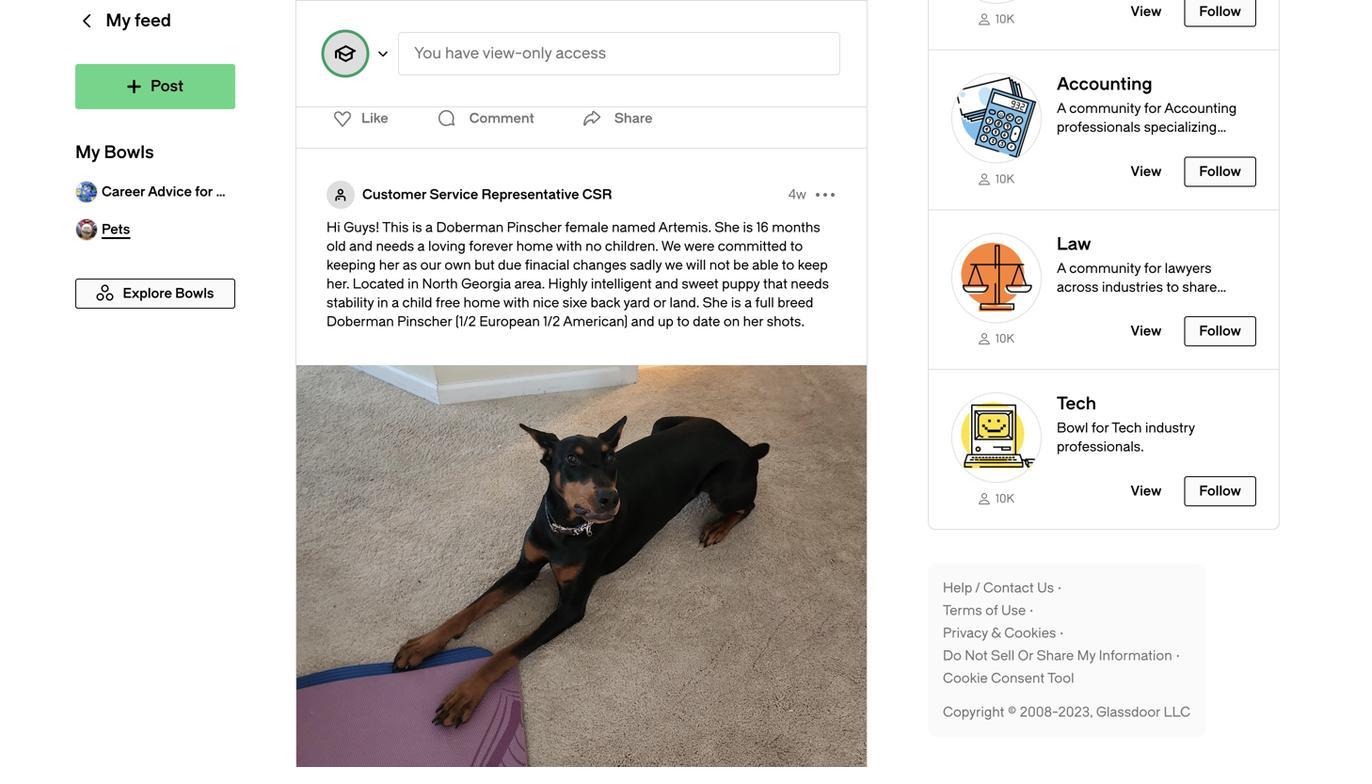 Task type: vqa. For each thing, say whether or not it's contained in the screenshot.
10K related to Law
yes



Task type: locate. For each thing, give the bounding box(es) containing it.
do not sell or share my information link
[[943, 647, 1184, 665]]

pinscher down child
[[397, 314, 452, 329]]

to
[[790, 239, 803, 254], [782, 257, 795, 273], [1166, 280, 1179, 295], [677, 314, 690, 329]]

0 horizontal spatial tech
[[1057, 394, 1096, 414]]

doberman down stability
[[327, 314, 394, 329]]

her
[[379, 257, 399, 273], [743, 314, 764, 329]]

land.
[[670, 295, 699, 311]]

image attached to post image
[[296, 0, 867, 32], [296, 365, 867, 767]]

0 vertical spatial home
[[516, 239, 553, 254]]

1 10k link from the top
[[951, 11, 1042, 27]]

1 horizontal spatial tech
[[1112, 420, 1142, 436]]

and down industries on the right top
[[1137, 298, 1160, 314]]

2 vertical spatial my
[[1077, 648, 1096, 663]]

1 vertical spatial share
[[1037, 648, 1074, 663]]

0 horizontal spatial in
[[377, 295, 388, 311]]

10k for tech
[[996, 492, 1014, 505]]

were
[[684, 239, 715, 254]]

she up 'date'
[[703, 295, 728, 311]]

to right up
[[677, 314, 690, 329]]

for up professionals. on the bottom of page
[[1092, 420, 1109, 436]]

2 horizontal spatial my
[[1077, 648, 1096, 663]]

2 vertical spatial image for bowl image
[[951, 393, 1042, 483]]

a left child
[[392, 295, 399, 311]]

privacy & cookies link
[[943, 624, 1068, 643]]

you have view-only access button
[[398, 32, 840, 75]]

career advice for students
[[102, 184, 275, 200]]

highly
[[548, 276, 588, 292]]

in down located on the top of page
[[377, 295, 388, 311]]

for up industries on the right top
[[1144, 261, 1162, 276]]

0 vertical spatial share
[[614, 111, 653, 126]]

0 horizontal spatial share
[[614, 111, 653, 126]]

toogle identity image up rections list menu
[[323, 31, 368, 76]]

2 10k from the top
[[996, 173, 1014, 186]]

©
[[1008, 704, 1017, 720]]

share down you have view-only access button
[[614, 111, 653, 126]]

on
[[724, 314, 740, 329]]

will
[[686, 257, 706, 273]]

help / contact us terms of use privacy & cookies do not sell or share my information cookie consent tool
[[943, 580, 1172, 686]]

and down yard
[[631, 314, 655, 329]]

cookie consent tool link
[[943, 669, 1074, 688]]

doberman up forever
[[436, 220, 504, 235]]

for inside tech bowl for tech industry professionals.
[[1092, 420, 1109, 436]]

up
[[658, 314, 674, 329]]

that
[[763, 276, 788, 292]]

a up our
[[417, 239, 425, 254]]

my feed
[[106, 11, 171, 31]]

0 vertical spatial image for bowl image
[[951, 73, 1042, 163]]

as
[[403, 257, 417, 273]]

nice
[[533, 295, 559, 311]]

not
[[709, 257, 730, 273]]

but
[[474, 257, 495, 273]]

1 horizontal spatial my
[[106, 11, 131, 31]]

for
[[195, 184, 213, 200], [1144, 261, 1162, 276], [1092, 420, 1109, 436], [1182, 724, 1200, 740]]

1 image for bowl image from the top
[[951, 73, 1042, 163]]

and inside law a community for lawyers across industries to share experiences and compare notes
[[1137, 298, 1160, 314]]

customer
[[362, 187, 426, 202]]

view-
[[483, 45, 522, 62]]

needs down keep
[[791, 276, 829, 292]]

for down the llc
[[1182, 724, 1200, 740]]

1 vertical spatial needs
[[791, 276, 829, 292]]

home down georgia
[[464, 295, 500, 311]]

you
[[414, 45, 441, 62]]

pinscher
[[507, 220, 562, 235], [397, 314, 452, 329]]

cookies
[[1004, 625, 1056, 641]]

home
[[516, 239, 553, 254], [464, 295, 500, 311]]

0 horizontal spatial her
[[379, 257, 399, 273]]

is right 'this'
[[412, 220, 422, 235]]

in
[[408, 276, 419, 292], [377, 295, 388, 311]]

do
[[943, 648, 962, 663]]

0 horizontal spatial doberman
[[327, 314, 394, 329]]

0 horizontal spatial needs
[[376, 239, 414, 254]]

10k link
[[951, 11, 1042, 27], [951, 171, 1042, 187], [951, 331, 1042, 347], [951, 491, 1042, 506]]

for right "advice"
[[195, 184, 213, 200]]

toogle identity image up hi
[[327, 181, 355, 209]]

updates
[[1203, 724, 1253, 740]]

is up on
[[731, 295, 741, 311]]

privacy
[[943, 625, 988, 641]]

0 horizontal spatial with
[[503, 295, 529, 311]]

2 image for bowl image from the top
[[951, 233, 1042, 323]]

my left information
[[1077, 648, 1096, 663]]

4 10k from the top
[[996, 492, 1014, 505]]

my left bowls
[[75, 143, 100, 162]]

customer service representative csr button
[[362, 185, 612, 204]]

0 vertical spatial image attached to post image
[[296, 0, 867, 32]]

1 horizontal spatial in
[[408, 276, 419, 292]]

10k inside button
[[996, 13, 1014, 26]]

1 vertical spatial pinscher
[[397, 314, 452, 329]]

our
[[420, 257, 441, 273]]

her right on
[[743, 314, 764, 329]]

2 10k link from the top
[[951, 171, 1042, 187]]

pinscher down representative
[[507, 220, 562, 235]]

nice! stay tuned for updates from pets
[[1076, 724, 1318, 740]]

in down as
[[408, 276, 419, 292]]

home up finacial
[[516, 239, 553, 254]]

my
[[106, 11, 131, 31], [75, 143, 100, 162], [1077, 648, 1096, 663]]

with up the european
[[503, 295, 529, 311]]

tech
[[1057, 394, 1096, 414], [1112, 420, 1142, 436]]

students
[[216, 184, 275, 200]]

back
[[591, 295, 621, 311]]

loving
[[428, 239, 466, 254]]

rections list menu
[[322, 104, 394, 134]]

0 horizontal spatial home
[[464, 295, 500, 311]]

tech up professionals. on the bottom of page
[[1112, 420, 1142, 436]]

guys!
[[344, 220, 380, 235]]

nice!
[[1076, 724, 1109, 740]]

1 horizontal spatial her
[[743, 314, 764, 329]]

1 horizontal spatial with
[[556, 239, 582, 254]]

llc
[[1164, 704, 1191, 720]]

industries
[[1102, 280, 1163, 295]]

a up loving
[[425, 220, 433, 235]]

months
[[772, 220, 820, 235]]

industry
[[1145, 420, 1195, 436]]

0 horizontal spatial my
[[75, 143, 100, 162]]

help / contact us link
[[943, 579, 1065, 598]]

tech up bowl
[[1057, 394, 1096, 414]]

cookie
[[943, 671, 988, 686]]

image for bowl image
[[951, 73, 1042, 163], [951, 233, 1042, 323], [951, 393, 1042, 483]]

0 vertical spatial my
[[106, 11, 131, 31]]

1 vertical spatial image for bowl image
[[951, 233, 1042, 323]]

be
[[733, 257, 749, 273]]

1/2
[[543, 314, 560, 329]]

3 10k link from the top
[[951, 331, 1042, 347]]

1 vertical spatial doberman
[[327, 314, 394, 329]]

she up committed
[[715, 220, 740, 235]]

breed
[[778, 295, 813, 311]]

0 vertical spatial she
[[715, 220, 740, 235]]

10k link for tech
[[951, 491, 1042, 506]]

10k link inside button
[[951, 11, 1042, 27]]

is left 16 at the top of the page
[[743, 220, 753, 235]]

advice
[[148, 184, 192, 200]]

3 image for bowl image from the top
[[951, 393, 1042, 483]]

us
[[1037, 580, 1054, 596]]

4 10k link from the top
[[951, 491, 1042, 506]]

american)
[[563, 314, 628, 329]]

1 vertical spatial in
[[377, 295, 388, 311]]

/
[[975, 580, 980, 596]]

1 horizontal spatial share
[[1037, 648, 1074, 663]]

to down lawyers
[[1166, 280, 1179, 295]]

share
[[614, 111, 653, 126], [1037, 648, 1074, 663]]

3 10k from the top
[[996, 332, 1014, 346]]

1 10k from the top
[[996, 13, 1014, 26]]

1 horizontal spatial pinscher
[[507, 220, 562, 235]]

and up or
[[655, 276, 678, 292]]

share inside popup button
[[614, 111, 653, 126]]

share button
[[577, 100, 653, 137]]

female
[[565, 220, 609, 235]]

0 vertical spatial doberman
[[436, 220, 504, 235]]

needs down 'this'
[[376, 239, 414, 254]]

her left as
[[379, 257, 399, 273]]

north
[[422, 276, 458, 292]]

image for bowl image for accounting
[[951, 73, 1042, 163]]

law a community for lawyers across industries to share experiences and compare notes
[[1057, 234, 1220, 333]]

old
[[327, 239, 346, 254]]

hi guys! this is a  doberman pinscher female named artemis. she is 16 months old and needs a loving forever home with no children. we were committed to keeping her as our own but due finacial changes  sadly we will not be able to keep her. located in north georgia area. highly intelligent and sweet puppy that needs stability in a child free home with nice sixe back yard or land. she is a full breed doberman pinscher (1/2 european 1/2 american) and up to date on her shots.
[[327, 220, 829, 329]]

0 vertical spatial her
[[379, 257, 399, 273]]

my left feed
[[106, 11, 131, 31]]

named
[[612, 220, 656, 235]]

1 vertical spatial my
[[75, 143, 100, 162]]

share up tool
[[1037, 648, 1074, 663]]

her.
[[327, 276, 349, 292]]

have
[[445, 45, 479, 62]]

1 vertical spatial image attached to post image
[[296, 365, 867, 767]]

0 vertical spatial with
[[556, 239, 582, 254]]

share inside help / contact us terms of use privacy & cookies do not sell or share my information cookie consent tool
[[1037, 648, 1074, 663]]

terms
[[943, 603, 982, 618]]

toogle identity image
[[323, 31, 368, 76], [327, 181, 355, 209]]

to down months
[[790, 239, 803, 254]]

with left no at left
[[556, 239, 582, 254]]

with
[[556, 239, 582, 254], [503, 295, 529, 311]]



Task type: describe. For each thing, give the bounding box(es) containing it.
10k link for law
[[951, 331, 1042, 347]]

copyright
[[943, 704, 1005, 720]]

0 vertical spatial tech
[[1057, 394, 1096, 414]]

a
[[1057, 261, 1066, 276]]

1 vertical spatial home
[[464, 295, 500, 311]]

0 vertical spatial needs
[[376, 239, 414, 254]]

artemis.
[[658, 220, 711, 235]]

information
[[1099, 648, 1172, 663]]

0 vertical spatial pinscher
[[507, 220, 562, 235]]

comment
[[469, 111, 534, 126]]

experiences
[[1057, 298, 1133, 314]]

for inside law a community for lawyers across industries to share experiences and compare notes
[[1144, 261, 1162, 276]]

not
[[965, 648, 988, 663]]

my for my feed
[[106, 11, 131, 31]]

service
[[430, 187, 478, 202]]

use
[[1001, 603, 1026, 618]]

glassdoor
[[1096, 704, 1161, 720]]

we
[[661, 239, 681, 254]]

tool
[[1048, 671, 1074, 686]]

contact
[[983, 580, 1034, 596]]

professionals.
[[1057, 439, 1144, 455]]

lawyers
[[1165, 261, 1212, 276]]

1 vertical spatial tech
[[1112, 420, 1142, 436]]

stay
[[1112, 724, 1140, 740]]

keeping
[[327, 257, 376, 273]]

representative
[[481, 187, 579, 202]]

yard
[[624, 295, 650, 311]]

bowl
[[1057, 420, 1088, 436]]

1 image attached to post image from the top
[[296, 0, 867, 32]]

committed
[[718, 239, 787, 254]]

located
[[353, 276, 404, 292]]

to up that at the right top
[[782, 257, 795, 273]]

a left full
[[745, 295, 752, 311]]

only
[[522, 45, 552, 62]]

0 horizontal spatial is
[[412, 220, 422, 235]]

changes
[[573, 257, 627, 273]]

tuned
[[1143, 724, 1179, 740]]

own
[[445, 257, 471, 273]]

0 vertical spatial in
[[408, 276, 419, 292]]

able
[[752, 257, 779, 273]]

2008-
[[1020, 704, 1058, 720]]

1 vertical spatial her
[[743, 314, 764, 329]]

consent
[[991, 671, 1045, 686]]

my feed link
[[75, 0, 235, 64]]

date
[[693, 314, 720, 329]]

2 horizontal spatial is
[[743, 220, 753, 235]]

across
[[1057, 280, 1099, 295]]

pets
[[1290, 724, 1318, 740]]

career advice for students link
[[75, 173, 275, 211]]

bowls
[[104, 143, 154, 162]]

finacial
[[525, 257, 570, 273]]

sixe
[[563, 295, 587, 311]]

free
[[436, 295, 460, 311]]

help
[[943, 580, 972, 596]]

2023,
[[1058, 704, 1093, 720]]

intelligent
[[591, 276, 652, 292]]

comment button
[[432, 100, 539, 137]]

my inside help / contact us terms of use privacy & cookies do not sell or share my information cookie consent tool
[[1077, 648, 1096, 663]]

area.
[[514, 276, 545, 292]]

sadly
[[630, 257, 662, 273]]

forever
[[469, 239, 513, 254]]

my bowls
[[75, 143, 154, 162]]

community
[[1069, 261, 1141, 276]]

1 horizontal spatial doberman
[[436, 220, 504, 235]]

1 horizontal spatial is
[[731, 295, 741, 311]]

we
[[665, 257, 683, 273]]

notes
[[1057, 317, 1092, 333]]

like
[[361, 111, 388, 126]]

share
[[1182, 280, 1217, 295]]

career
[[102, 184, 145, 200]]

copyright © 2008-2023, glassdoor llc
[[943, 704, 1191, 720]]

and down guys!
[[349, 239, 373, 254]]

no
[[586, 239, 602, 254]]

10k link for accounting
[[951, 171, 1042, 187]]

10k for law
[[996, 332, 1014, 346]]

2 image attached to post image from the top
[[296, 365, 867, 767]]

0 vertical spatial toogle identity image
[[323, 31, 368, 76]]

sell
[[991, 648, 1015, 663]]

image for bowl image for tech
[[951, 393, 1042, 483]]

stability
[[327, 295, 374, 311]]

or
[[1018, 648, 1034, 663]]

to inside law a community for lawyers across industries to share experiences and compare notes
[[1166, 280, 1179, 295]]

csr
[[582, 187, 612, 202]]

10k button
[[929, 0, 1279, 50]]

you have view-only access
[[414, 45, 606, 62]]

1 vertical spatial she
[[703, 295, 728, 311]]

1 vertical spatial with
[[503, 295, 529, 311]]

my for my bowls
[[75, 143, 100, 162]]

sweet
[[682, 276, 719, 292]]

children.
[[605, 239, 659, 254]]

this
[[382, 220, 409, 235]]

due
[[498, 257, 522, 273]]

1 horizontal spatial home
[[516, 239, 553, 254]]

image for bowl image for law
[[951, 233, 1042, 323]]

european
[[479, 314, 540, 329]]

1 horizontal spatial needs
[[791, 276, 829, 292]]

of
[[986, 603, 998, 618]]

0 horizontal spatial pinscher
[[397, 314, 452, 329]]

1 vertical spatial toogle identity image
[[327, 181, 355, 209]]

4w link
[[788, 185, 807, 204]]

10k for accounting
[[996, 173, 1014, 186]]

from
[[1257, 724, 1287, 740]]

terms of use link
[[943, 601, 1037, 620]]

&
[[991, 625, 1001, 641]]



